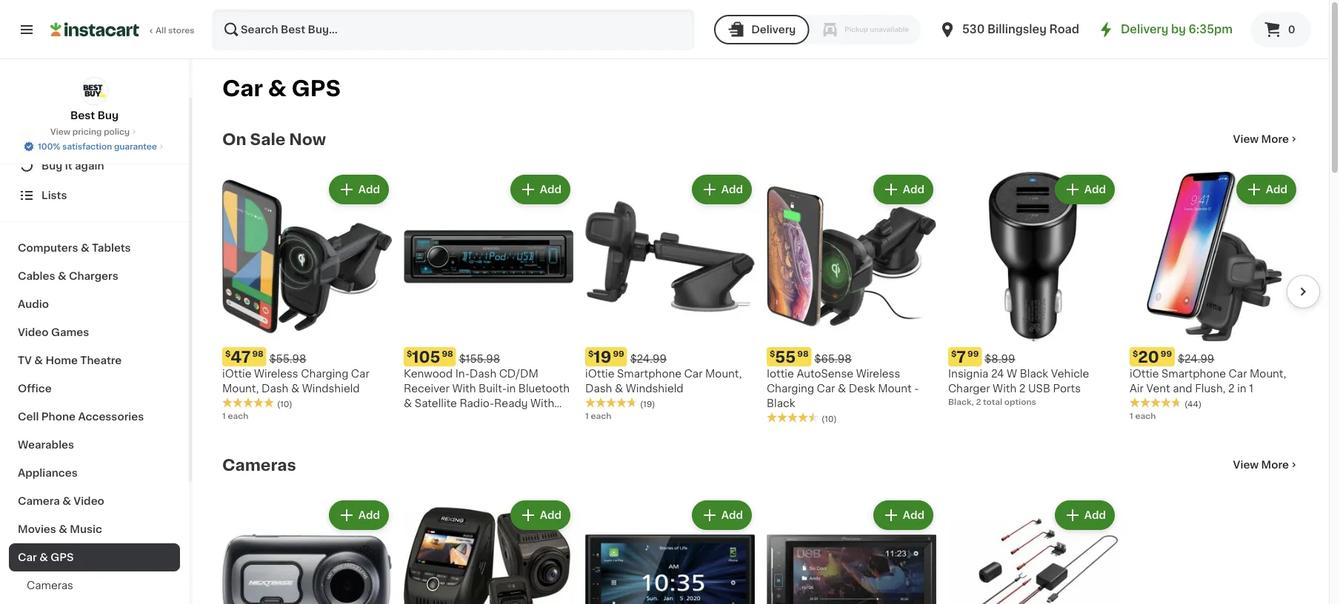 Task type: vqa. For each thing, say whether or not it's contained in the screenshot.


Task type: describe. For each thing, give the bounding box(es) containing it.
530 billingsley road button
[[939, 9, 1080, 50]]

99 for 19
[[613, 350, 625, 358]]

office link
[[9, 375, 180, 403]]

tv & home theatre
[[18, 356, 122, 366]]

mount, for 20
[[1251, 369, 1287, 380]]

0 horizontal spatial with
[[453, 384, 476, 394]]

wearables link
[[9, 431, 180, 460]]

home
[[46, 356, 78, 366]]

all
[[156, 26, 166, 34]]

options
[[1005, 398, 1037, 407]]

music
[[70, 525, 102, 535]]

7
[[957, 350, 967, 365]]

phone
[[41, 412, 76, 423]]

built-
[[479, 384, 507, 394]]

99 for 20
[[1161, 350, 1173, 358]]

faceplate
[[467, 414, 518, 424]]

black,
[[949, 398, 975, 407]]

black inside the $ 7 99 $8.99 insignia 24 w black vehicle charger with 2 usb ports black, 2 total options
[[1021, 369, 1049, 380]]

with inside the $ 7 99 $8.99 insignia 24 w black vehicle charger with 2 usb ports black, 2 total options
[[993, 384, 1017, 394]]

view more link for on sale now
[[1234, 132, 1300, 147]]

$ for 7
[[952, 350, 957, 358]]

on
[[222, 132, 247, 147]]

1 horizontal spatial 2
[[1020, 384, 1026, 394]]

$ 55 98 $65.98 iottie autosense wireless charging car & desk mount - black
[[767, 350, 920, 409]]

games
[[51, 328, 89, 338]]

- inside $ 105 98 $155.98 kenwood in-dash cd/dm receiver with built-in bluetooth & satellite radio-ready with detachable faceplate - black
[[521, 414, 526, 424]]

all stores
[[156, 26, 195, 34]]

billingsley
[[988, 24, 1047, 35]]

appliances link
[[9, 460, 180, 488]]

insignia
[[949, 369, 989, 380]]

100%
[[38, 143, 60, 151]]

0 vertical spatial gps
[[292, 78, 341, 99]]

each for 47
[[228, 412, 249, 420]]

in inside $ 20 99 $24.99 iottie smartphone car mount, air vent and flush, 2 in 1
[[1238, 384, 1247, 394]]

mount, inside "$ 47 98 $55.98 iottie wireless charging car mount, dash & windshield"
[[222, 384, 259, 394]]

0 vertical spatial cameras
[[222, 458, 296, 473]]

car inside "$ 47 98 $55.98 iottie wireless charging car mount, dash & windshield"
[[351, 369, 370, 380]]

530 billingsley road
[[963, 24, 1080, 35]]

& left music
[[59, 525, 67, 535]]

105
[[412, 350, 441, 365]]

ready
[[495, 399, 528, 409]]

& up on sale now link
[[268, 78, 287, 99]]

1 each for 20
[[1130, 412, 1157, 420]]

best buy link
[[70, 77, 119, 123]]

wireless inside $ 55 98 $65.98 iottie autosense wireless charging car & desk mount - black
[[857, 369, 901, 380]]

best
[[70, 110, 95, 121]]

1 horizontal spatial with
[[531, 399, 555, 409]]

cd/dm
[[499, 369, 539, 380]]

& inside "$ 47 98 $55.98 iottie wireless charging car mount, dash & windshield"
[[291, 384, 300, 394]]

100% satisfaction guarantee button
[[23, 138, 166, 153]]

desk
[[849, 384, 876, 394]]

audio
[[18, 299, 49, 310]]

road
[[1050, 24, 1080, 35]]

pricing
[[72, 128, 102, 136]]

car & gps link
[[9, 544, 180, 572]]

& inside $ 19 99 $24.99 iottie smartphone car mount, dash & windshield
[[615, 384, 624, 394]]

receiver
[[404, 384, 450, 394]]

movies & music
[[18, 525, 102, 535]]

1 each for 19
[[586, 412, 612, 420]]

now
[[289, 132, 326, 147]]

audio link
[[9, 291, 180, 319]]

computers & tablets
[[18, 243, 131, 254]]

19
[[594, 350, 612, 365]]

autosense
[[797, 369, 854, 380]]

$24.99 for 20
[[1179, 354, 1215, 365]]

delivery for delivery by 6:35pm
[[1122, 24, 1169, 35]]

car inside $ 19 99 $24.99 iottie smartphone car mount, dash & windshield
[[685, 369, 703, 380]]

charging inside $ 55 98 $65.98 iottie autosense wireless charging car & desk mount - black
[[767, 384, 815, 394]]

buy it again link
[[9, 151, 180, 181]]

1 horizontal spatial buy
[[98, 110, 119, 121]]

view pricing policy link
[[50, 126, 139, 138]]

again
[[75, 161, 104, 171]]

appliances
[[18, 468, 78, 479]]

view pricing policy
[[50, 128, 130, 136]]

& inside 'link'
[[81, 243, 89, 254]]

shop link
[[9, 122, 180, 151]]

policy
[[104, 128, 130, 136]]

$105.98 original price: $155.98 element
[[404, 348, 574, 367]]

(19)
[[640, 400, 656, 408]]

Search field
[[213, 10, 694, 49]]

cables & chargers link
[[9, 262, 180, 291]]

charging inside "$ 47 98 $55.98 iottie wireless charging car mount, dash & windshield"
[[301, 369, 349, 380]]

$ for 55
[[770, 350, 776, 358]]

530
[[963, 24, 985, 35]]

w
[[1007, 369, 1018, 380]]

cell phone accessories link
[[9, 403, 180, 431]]

product group containing 7
[[949, 172, 1119, 408]]

delivery by 6:35pm
[[1122, 24, 1234, 35]]

iottie
[[767, 369, 795, 380]]

& down movies
[[39, 553, 48, 563]]

cables & chargers
[[18, 271, 118, 282]]

$ 47 98 $55.98 iottie wireless charging car mount, dash & windshield
[[222, 350, 370, 394]]

product group containing 19
[[586, 172, 755, 422]]

office
[[18, 384, 52, 394]]

item carousel region for cameras
[[202, 492, 1300, 605]]

in inside $ 105 98 $155.98 kenwood in-dash cd/dm receiver with built-in bluetooth & satellite radio-ready with detachable faceplate - black
[[507, 384, 516, 394]]

on sale now link
[[222, 130, 326, 148]]

satellite
[[415, 399, 457, 409]]

bluetooth
[[519, 384, 570, 394]]

cell
[[18, 412, 39, 423]]

tv & home theatre link
[[9, 347, 180, 375]]

1 inside $ 20 99 $24.99 iottie smartphone car mount, air vent and flush, 2 in 1
[[1250, 384, 1254, 394]]

1 each for 47
[[222, 412, 249, 420]]

1 for 19
[[586, 412, 589, 420]]

$65.98
[[815, 354, 852, 365]]

iottie for 20
[[1130, 369, 1160, 380]]

stores
[[168, 26, 195, 34]]

kenwood
[[404, 369, 453, 380]]

video games
[[18, 328, 89, 338]]

$55.98
[[270, 354, 306, 365]]

camera
[[18, 497, 60, 507]]

smartphone for 19
[[618, 369, 682, 380]]

and
[[1174, 384, 1193, 394]]

ports
[[1054, 384, 1082, 394]]

& right camera
[[62, 497, 71, 507]]

it
[[65, 161, 72, 171]]

dash inside $ 105 98 $155.98 kenwood in-dash cd/dm receiver with built-in bluetooth & satellite radio-ready with detachable faceplate - black
[[470, 369, 497, 380]]

view more for cameras
[[1234, 460, 1290, 471]]

air
[[1130, 384, 1144, 394]]

tv
[[18, 356, 32, 366]]

dash inside $ 19 99 $24.99 iottie smartphone car mount, dash & windshield
[[586, 384, 613, 394]]

iottie for 47
[[222, 369, 252, 380]]

view for cameras
[[1234, 460, 1260, 471]]

more for on sale now
[[1262, 134, 1290, 145]]

best buy
[[70, 110, 119, 121]]



Task type: locate. For each thing, give the bounding box(es) containing it.
0 vertical spatial view more link
[[1234, 132, 1300, 147]]

0 horizontal spatial gps
[[51, 553, 74, 563]]

video games link
[[9, 319, 180, 347]]

mount, inside $ 20 99 $24.99 iottie smartphone car mount, air vent and flush, 2 in 1
[[1251, 369, 1287, 380]]

service type group
[[715, 15, 921, 44]]

mount, down 47
[[222, 384, 259, 394]]

98 inside "$ 47 98 $55.98 iottie wireless charging car mount, dash & windshield"
[[252, 350, 264, 358]]

0 horizontal spatial -
[[521, 414, 526, 424]]

6 $ from the left
[[1133, 350, 1139, 358]]

2 $24.99 from the left
[[1179, 354, 1215, 365]]

iottie for 19
[[586, 369, 615, 380]]

$ for 105
[[407, 350, 412, 358]]

each down 19 at left
[[591, 412, 612, 420]]

black down bluetooth at the bottom of page
[[528, 414, 557, 424]]

1 $24.99 from the left
[[631, 354, 667, 365]]

guarantee
[[114, 143, 157, 151]]

mount, down $20.99 original price: $24.99 element
[[1251, 369, 1287, 380]]

item carousel region containing 47
[[202, 166, 1321, 433]]

98 for 55
[[798, 350, 809, 358]]

smartphone down $19.99 original price: $24.99 element
[[618, 369, 682, 380]]

★★★★★
[[222, 398, 274, 409], [222, 398, 274, 409], [586, 398, 638, 409], [586, 398, 638, 409], [1130, 398, 1182, 409], [1130, 398, 1182, 409], [767, 413, 819, 423], [767, 413, 819, 423]]

0 horizontal spatial car & gps
[[18, 553, 74, 563]]

98 right 47
[[252, 350, 264, 358]]

smartphone up and
[[1162, 369, 1227, 380]]

3 99 from the left
[[1161, 350, 1173, 358]]

2 horizontal spatial iottie
[[1130, 369, 1160, 380]]

3 1 each from the left
[[1130, 412, 1157, 420]]

smartphone inside $ 19 99 $24.99 iottie smartphone car mount, dash & windshield
[[618, 369, 682, 380]]

0 vertical spatial buy
[[98, 110, 119, 121]]

dash inside "$ 47 98 $55.98 iottie wireless charging car mount, dash & windshield"
[[262, 384, 289, 394]]

1 horizontal spatial 99
[[968, 350, 979, 358]]

0 vertical spatial video
[[18, 328, 49, 338]]

wireless up desk
[[857, 369, 901, 380]]

2 view more link from the top
[[1234, 458, 1300, 473]]

1 each down 47
[[222, 412, 249, 420]]

0 vertical spatial (10)
[[277, 400, 293, 408]]

1 each
[[222, 412, 249, 420], [586, 412, 612, 420], [1130, 412, 1157, 420]]

iottie
[[222, 369, 252, 380], [586, 369, 615, 380], [1130, 369, 1160, 380]]

car & gps up on sale now link
[[222, 78, 341, 99]]

car down autosense
[[817, 384, 836, 394]]

movies
[[18, 525, 56, 535]]

$ for 47
[[225, 350, 231, 358]]

$ inside $ 20 99 $24.99 iottie smartphone car mount, air vent and flush, 2 in 1
[[1133, 350, 1139, 358]]

1 vertical spatial video
[[74, 497, 104, 507]]

0 horizontal spatial in
[[507, 384, 516, 394]]

1 each down air
[[1130, 412, 1157, 420]]

0 vertical spatial black
[[1021, 369, 1049, 380]]

$7.99 original price: $8.99 element
[[949, 348, 1119, 367]]

0 vertical spatial cameras link
[[222, 457, 296, 474]]

delivery button
[[715, 15, 810, 44]]

car inside $ 55 98 $65.98 iottie autosense wireless charging car & desk mount - black
[[817, 384, 836, 394]]

product group
[[222, 172, 392, 422], [404, 172, 574, 424], [586, 172, 755, 422], [767, 172, 937, 425], [949, 172, 1119, 408], [1130, 172, 1300, 422], [222, 498, 392, 605], [404, 498, 574, 605], [586, 498, 755, 605], [767, 498, 937, 605], [949, 498, 1119, 605]]

1 horizontal spatial car & gps
[[222, 78, 341, 99]]

2 left the total
[[977, 398, 982, 407]]

1 98 from the left
[[252, 350, 264, 358]]

each down air
[[1136, 412, 1157, 420]]

2 inside $ 20 99 $24.99 iottie smartphone car mount, air vent and flush, 2 in 1
[[1229, 384, 1235, 394]]

$155.98
[[459, 354, 500, 365]]

98 for 47
[[252, 350, 264, 358]]

99 inside $ 20 99 $24.99 iottie smartphone car mount, air vent and flush, 2 in 1
[[1161, 350, 1173, 358]]

view
[[50, 128, 70, 136], [1234, 134, 1260, 145], [1234, 460, 1260, 471]]

0 horizontal spatial 98
[[252, 350, 264, 358]]

0 vertical spatial item carousel region
[[202, 166, 1321, 433]]

2 1 each from the left
[[586, 412, 612, 420]]

- right mount
[[915, 384, 920, 394]]

0 horizontal spatial charging
[[301, 369, 349, 380]]

detachable
[[404, 414, 464, 424]]

1 vertical spatial cameras
[[27, 581, 73, 592]]

1 each from the left
[[228, 412, 249, 420]]

3 $ from the left
[[589, 350, 594, 358]]

2 up options
[[1020, 384, 1026, 394]]

3 98 from the left
[[798, 350, 809, 358]]

each down 47
[[228, 412, 249, 420]]

& left desk
[[838, 384, 847, 394]]

cameras link
[[222, 457, 296, 474], [9, 572, 180, 600]]

99 inside the $ 7 99 $8.99 insignia 24 w black vehicle charger with 2 usb ports black, 2 total options
[[968, 350, 979, 358]]

with down bluetooth at the bottom of page
[[531, 399, 555, 409]]

2 more from the top
[[1262, 460, 1290, 471]]

1 horizontal spatial charging
[[767, 384, 815, 394]]

$47.98 original price: $55.98 element
[[222, 348, 392, 367]]

1 vertical spatial view more link
[[1234, 458, 1300, 473]]

view more
[[1234, 134, 1290, 145], [1234, 460, 1290, 471]]

(10) down $ 55 98 $65.98 iottie autosense wireless charging car & desk mount - black
[[822, 415, 837, 423]]

1 horizontal spatial gps
[[292, 78, 341, 99]]

view more link for cameras
[[1234, 458, 1300, 473]]

2 item carousel region from the top
[[202, 492, 1300, 605]]

0 horizontal spatial dash
[[262, 384, 289, 394]]

$ inside the $ 7 99 $8.99 insignia 24 w black vehicle charger with 2 usb ports black, 2 total options
[[952, 350, 957, 358]]

iottie inside "$ 47 98 $55.98 iottie wireless charging car mount, dash & windshield"
[[222, 369, 252, 380]]

0 horizontal spatial smartphone
[[618, 369, 682, 380]]

2 horizontal spatial mount,
[[1251, 369, 1287, 380]]

wearables
[[18, 440, 74, 451]]

$20.99 original price: $24.99 element
[[1130, 348, 1300, 367]]

0 vertical spatial charging
[[301, 369, 349, 380]]

& right "cables"
[[58, 271, 66, 282]]

2 iottie from the left
[[586, 369, 615, 380]]

usb
[[1029, 384, 1051, 394]]

$24.99 inside $ 19 99 $24.99 iottie smartphone car mount, dash & windshield
[[631, 354, 667, 365]]

vehicle
[[1052, 369, 1090, 380]]

$ 19 99 $24.99 iottie smartphone car mount, dash & windshield
[[586, 350, 742, 394]]

1 99 from the left
[[613, 350, 625, 358]]

iottie down 47
[[222, 369, 252, 380]]

1 more from the top
[[1262, 134, 1290, 145]]

1 horizontal spatial wireless
[[857, 369, 901, 380]]

2 right flush,
[[1229, 384, 1235, 394]]

$24.99 for 19
[[631, 354, 667, 365]]

$ inside "$ 47 98 $55.98 iottie wireless charging car mount, dash & windshield"
[[225, 350, 231, 358]]

delivery by 6:35pm link
[[1098, 21, 1234, 39]]

1 vertical spatial -
[[521, 414, 526, 424]]

5 $ from the left
[[952, 350, 957, 358]]

all stores link
[[50, 9, 196, 50]]

98 inside $ 55 98 $65.98 iottie autosense wireless charging car & desk mount - black
[[798, 350, 809, 358]]

1 horizontal spatial delivery
[[1122, 24, 1169, 35]]

& left the tablets in the top of the page
[[81, 243, 89, 254]]

each
[[228, 412, 249, 420], [591, 412, 612, 420], [1136, 412, 1157, 420]]

1
[[1250, 384, 1254, 394], [222, 412, 226, 420], [586, 412, 589, 420], [1130, 412, 1134, 420]]

1 horizontal spatial $24.99
[[1179, 354, 1215, 365]]

flush,
[[1196, 384, 1226, 394]]

0 horizontal spatial wireless
[[254, 369, 299, 380]]

None search field
[[212, 9, 695, 50]]

1 horizontal spatial windshield
[[626, 384, 684, 394]]

more for cameras
[[1262, 460, 1290, 471]]

video down audio
[[18, 328, 49, 338]]

2 each from the left
[[591, 412, 612, 420]]

$24.99 up and
[[1179, 354, 1215, 365]]

1 horizontal spatial video
[[74, 497, 104, 507]]

0 horizontal spatial each
[[228, 412, 249, 420]]

0 horizontal spatial iottie
[[222, 369, 252, 380]]

smartphone inside $ 20 99 $24.99 iottie smartphone car mount, air vent and flush, 2 in 1
[[1162, 369, 1227, 380]]

2 horizontal spatial 99
[[1161, 350, 1173, 358]]

1 $ from the left
[[225, 350, 231, 358]]

cameras
[[222, 458, 296, 473], [27, 581, 73, 592]]

black inside $ 55 98 $65.98 iottie autosense wireless charging car & desk mount - black
[[767, 399, 796, 409]]

product group containing 20
[[1130, 172, 1300, 422]]

$ inside $ 105 98 $155.98 kenwood in-dash cd/dm receiver with built-in bluetooth & satellite radio-ready with detachable faceplate - black
[[407, 350, 412, 358]]

black inside $ 105 98 $155.98 kenwood in-dash cd/dm receiver with built-in bluetooth & satellite radio-ready with detachable faceplate - black
[[528, 414, 557, 424]]

- inside $ 55 98 $65.98 iottie autosense wireless charging car & desk mount - black
[[915, 384, 920, 394]]

0 horizontal spatial video
[[18, 328, 49, 338]]

6:35pm
[[1189, 24, 1234, 35]]

0 horizontal spatial 1 each
[[222, 412, 249, 420]]

item carousel region containing add
[[202, 492, 1300, 605]]

car down $19.99 original price: $24.99 element
[[685, 369, 703, 380]]

1 1 each from the left
[[222, 412, 249, 420]]

car down $47.98 original price: $55.98 element
[[351, 369, 370, 380]]

windshield inside $ 19 99 $24.99 iottie smartphone car mount, dash & windshield
[[626, 384, 684, 394]]

mount, for 19
[[706, 369, 742, 380]]

1 iottie from the left
[[222, 369, 252, 380]]

1 vertical spatial view more
[[1234, 460, 1290, 471]]

buy left "it" on the top of page
[[42, 161, 63, 171]]

1 vertical spatial buy
[[42, 161, 63, 171]]

dash down $55.98 at the bottom of page
[[262, 384, 289, 394]]

0 button
[[1251, 12, 1312, 47]]

theatre
[[80, 356, 122, 366]]

0 horizontal spatial mount,
[[222, 384, 259, 394]]

car down movies
[[18, 553, 37, 563]]

1 horizontal spatial in
[[1238, 384, 1247, 394]]

windshield down $47.98 original price: $55.98 element
[[302, 384, 360, 394]]

camera & video
[[18, 497, 104, 507]]

add button
[[330, 176, 388, 203], [512, 176, 569, 203], [694, 176, 751, 203], [875, 176, 933, 203], [1057, 176, 1114, 203], [1239, 176, 1296, 203], [330, 503, 388, 529], [512, 503, 569, 529], [694, 503, 751, 529], [875, 503, 933, 529], [1057, 503, 1114, 529]]

delivery for delivery
[[752, 24, 796, 35]]

item carousel region for on sale now
[[202, 166, 1321, 433]]

in-
[[456, 369, 470, 380]]

4 $ from the left
[[770, 350, 776, 358]]

gps
[[292, 78, 341, 99], [51, 553, 74, 563]]

charging
[[301, 369, 349, 380], [767, 384, 815, 394]]

47
[[231, 350, 251, 365]]

0 horizontal spatial windshield
[[302, 384, 360, 394]]

1 smartphone from the left
[[618, 369, 682, 380]]

& inside $ 105 98 $155.98 kenwood in-dash cd/dm receiver with built-in bluetooth & satellite radio-ready with detachable faceplate - black
[[404, 399, 412, 409]]

iottie down 19 at left
[[586, 369, 615, 380]]

1 horizontal spatial each
[[591, 412, 612, 420]]

gps down movies & music on the left bottom
[[51, 553, 74, 563]]

mount, down $19.99 original price: $24.99 element
[[706, 369, 742, 380]]

2 horizontal spatial 98
[[798, 350, 809, 358]]

windshield
[[302, 384, 360, 394], [626, 384, 684, 394]]

$ 7 99 $8.99 insignia 24 w black vehicle charger with 2 usb ports black, 2 total options
[[949, 350, 1090, 407]]

wireless down $55.98 at the bottom of page
[[254, 369, 299, 380]]

accessories
[[78, 412, 144, 423]]

1 horizontal spatial -
[[915, 384, 920, 394]]

1 horizontal spatial iottie
[[586, 369, 615, 380]]

each for 19
[[591, 412, 612, 420]]

charger
[[949, 384, 991, 394]]

product group containing 105
[[404, 172, 574, 424]]

product group containing 47
[[222, 172, 392, 422]]

black down 'iottie'
[[767, 399, 796, 409]]

mount, inside $ 19 99 $24.99 iottie smartphone car mount, dash & windshield
[[706, 369, 742, 380]]

car & gps
[[222, 78, 341, 99], [18, 553, 74, 563]]

2 horizontal spatial 1 each
[[1130, 412, 1157, 420]]

98 inside $ 105 98 $155.98 kenwood in-dash cd/dm receiver with built-in bluetooth & satellite radio-ready with detachable faceplate - black
[[442, 350, 453, 358]]

1 windshield from the left
[[302, 384, 360, 394]]

& down receiver
[[404, 399, 412, 409]]

0 vertical spatial view more
[[1234, 134, 1290, 145]]

in
[[507, 384, 516, 394], [1238, 384, 1247, 394]]

99
[[613, 350, 625, 358], [968, 350, 979, 358], [1161, 350, 1173, 358]]

car & gps down movies
[[18, 553, 74, 563]]

iottie inside $ 19 99 $24.99 iottie smartphone car mount, dash & windshield
[[586, 369, 615, 380]]

0 vertical spatial -
[[915, 384, 920, 394]]

1 for 20
[[1130, 412, 1134, 420]]

98 for 105
[[442, 350, 453, 358]]

with
[[453, 384, 476, 394], [993, 384, 1017, 394], [531, 399, 555, 409]]

radio-
[[460, 399, 495, 409]]

1 horizontal spatial 1 each
[[586, 412, 612, 420]]

delivery inside button
[[752, 24, 796, 35]]

iottie inside $ 20 99 $24.99 iottie smartphone car mount, air vent and flush, 2 in 1
[[1130, 369, 1160, 380]]

vent
[[1147, 384, 1171, 394]]

with down in-
[[453, 384, 476, 394]]

1 item carousel region from the top
[[202, 166, 1321, 433]]

2 vertical spatial black
[[528, 414, 557, 424]]

cell phone accessories
[[18, 412, 144, 423]]

instacart logo image
[[50, 21, 139, 39]]

delivery
[[1122, 24, 1169, 35], [752, 24, 796, 35]]

video up music
[[74, 497, 104, 507]]

1 horizontal spatial smartphone
[[1162, 369, 1227, 380]]

$ inside $ 19 99 $24.99 iottie smartphone car mount, dash & windshield
[[589, 350, 594, 358]]

- down ready
[[521, 414, 526, 424]]

0 horizontal spatial cameras link
[[9, 572, 180, 600]]

view more link
[[1234, 132, 1300, 147], [1234, 458, 1300, 473]]

1 vertical spatial gps
[[51, 553, 74, 563]]

2 in from the left
[[1238, 384, 1247, 394]]

$ for 20
[[1133, 350, 1139, 358]]

1 wireless from the left
[[254, 369, 299, 380]]

1 vertical spatial more
[[1262, 460, 1290, 471]]

computers
[[18, 243, 78, 254]]

$24.99 up (19)
[[631, 354, 667, 365]]

in right flush,
[[1238, 384, 1247, 394]]

2 horizontal spatial black
[[1021, 369, 1049, 380]]

1 horizontal spatial black
[[767, 399, 796, 409]]

98 right 55
[[798, 350, 809, 358]]

0 horizontal spatial $24.99
[[631, 354, 667, 365]]

(10) down "$ 47 98 $55.98 iottie wireless charging car mount, dash & windshield"
[[277, 400, 293, 408]]

black up usb
[[1021, 369, 1049, 380]]

more
[[1262, 134, 1290, 145], [1262, 460, 1290, 471]]

1 vertical spatial item carousel region
[[202, 492, 1300, 605]]

1 horizontal spatial 98
[[442, 350, 453, 358]]

1 vertical spatial cameras link
[[9, 572, 180, 600]]

1 vertical spatial car & gps
[[18, 553, 74, 563]]

sale
[[250, 132, 286, 147]]

98 right "105"
[[442, 350, 453, 358]]

(10) for 55
[[822, 415, 837, 423]]

smartphone for 20
[[1162, 369, 1227, 380]]

0 horizontal spatial delivery
[[752, 24, 796, 35]]

2 99 from the left
[[968, 350, 979, 358]]

(10) for 47
[[277, 400, 293, 408]]

$55.98 original price: $65.98 element
[[767, 348, 937, 367]]

99 right 20 on the right bottom of page
[[1161, 350, 1173, 358]]

smartphone
[[618, 369, 682, 380], [1162, 369, 1227, 380]]

99 right '7'
[[968, 350, 979, 358]]

tablets
[[92, 243, 131, 254]]

99 for 7
[[968, 350, 979, 358]]

dash down 19 at left
[[586, 384, 613, 394]]

& down $55.98 at the bottom of page
[[291, 384, 300, 394]]

computers & tablets link
[[9, 234, 180, 262]]

0 vertical spatial car & gps
[[222, 78, 341, 99]]

$ 20 99 $24.99 iottie smartphone car mount, air vent and flush, 2 in 1
[[1130, 350, 1287, 394]]

charging down 'iottie'
[[767, 384, 815, 394]]

view more for on sale now
[[1234, 134, 1290, 145]]

mount,
[[706, 369, 742, 380], [1251, 369, 1287, 380], [222, 384, 259, 394]]

20
[[1139, 350, 1160, 365]]

1 each down 19 at left
[[586, 412, 612, 420]]

0 horizontal spatial (10)
[[277, 400, 293, 408]]

charging down $47.98 original price: $55.98 element
[[301, 369, 349, 380]]

2 wireless from the left
[[857, 369, 901, 380]]

2 horizontal spatial with
[[993, 384, 1017, 394]]

3 iottie from the left
[[1130, 369, 1160, 380]]

1 horizontal spatial (10)
[[822, 415, 837, 423]]

shop
[[42, 131, 69, 142]]

1 horizontal spatial mount,
[[706, 369, 742, 380]]

windshield inside "$ 47 98 $55.98 iottie wireless charging car mount, dash & windshield"
[[302, 384, 360, 394]]

0
[[1289, 24, 1296, 35]]

& down $19.99 original price: $24.99 element
[[615, 384, 624, 394]]

buy
[[98, 110, 119, 121], [42, 161, 63, 171]]

windshield up (19)
[[626, 384, 684, 394]]

$24.99 inside $ 20 99 $24.99 iottie smartphone car mount, air vent and flush, 2 in 1
[[1179, 354, 1215, 365]]

$8.99
[[985, 354, 1016, 365]]

gps up now
[[292, 78, 341, 99]]

satisfaction
[[62, 143, 112, 151]]

0 horizontal spatial cameras
[[27, 581, 73, 592]]

dash down $155.98
[[470, 369, 497, 380]]

0 horizontal spatial black
[[528, 414, 557, 424]]

2 smartphone from the left
[[1162, 369, 1227, 380]]

1 vertical spatial (10)
[[822, 415, 837, 423]]

chargers
[[69, 271, 118, 282]]

2
[[1020, 384, 1026, 394], [1229, 384, 1235, 394], [977, 398, 982, 407]]

$19.99 original price: $24.99 element
[[586, 348, 755, 367]]

2 horizontal spatial dash
[[586, 384, 613, 394]]

car down $20.99 original price: $24.99 element
[[1230, 369, 1248, 380]]

3 each from the left
[[1136, 412, 1157, 420]]

wireless inside "$ 47 98 $55.98 iottie wireless charging car mount, dash & windshield"
[[254, 369, 299, 380]]

& inside $ 55 98 $65.98 iottie autosense wireless charging car & desk mount - black
[[838, 384, 847, 394]]

1 in from the left
[[507, 384, 516, 394]]

buy it again
[[42, 161, 104, 171]]

0 horizontal spatial buy
[[42, 161, 63, 171]]

iottie up air
[[1130, 369, 1160, 380]]

lists link
[[9, 181, 180, 211]]

car up on
[[222, 78, 263, 99]]

1 view more from the top
[[1234, 134, 1290, 145]]

1 vertical spatial charging
[[767, 384, 815, 394]]

car
[[222, 78, 263, 99], [351, 369, 370, 380], [685, 369, 703, 380], [1230, 369, 1248, 380], [817, 384, 836, 394], [18, 553, 37, 563]]

product group containing 55
[[767, 172, 937, 425]]

0 vertical spatial more
[[1262, 134, 1290, 145]]

1 vertical spatial black
[[767, 399, 796, 409]]

2 horizontal spatial 2
[[1229, 384, 1235, 394]]

99 inside $ 19 99 $24.99 iottie smartphone car mount, dash & windshield
[[613, 350, 625, 358]]

by
[[1172, 24, 1187, 35]]

view for on sale now
[[1234, 134, 1260, 145]]

with down 24
[[993, 384, 1017, 394]]

(44)
[[1185, 400, 1202, 408]]

0 horizontal spatial 2
[[977, 398, 982, 407]]

in up ready
[[507, 384, 516, 394]]

each for 20
[[1136, 412, 1157, 420]]

-
[[915, 384, 920, 394], [521, 414, 526, 424]]

1 for 47
[[222, 412, 226, 420]]

best buy logo image
[[80, 77, 109, 105]]

2 windshield from the left
[[626, 384, 684, 394]]

buy up policy
[[98, 110, 119, 121]]

24
[[992, 369, 1005, 380]]

1 view more link from the top
[[1234, 132, 1300, 147]]

99 right 19 at left
[[613, 350, 625, 358]]

2 98 from the left
[[442, 350, 453, 358]]

item carousel region
[[202, 166, 1321, 433], [202, 492, 1300, 605]]

$ for 19
[[589, 350, 594, 358]]

$ inside $ 55 98 $65.98 iottie autosense wireless charging car & desk mount - black
[[770, 350, 776, 358]]

1 horizontal spatial cameras
[[222, 458, 296, 473]]

on sale now
[[222, 132, 326, 147]]

mount
[[879, 384, 912, 394]]

car inside $ 20 99 $24.99 iottie smartphone car mount, air vent and flush, 2 in 1
[[1230, 369, 1248, 380]]

2 horizontal spatial each
[[1136, 412, 1157, 420]]

98
[[252, 350, 264, 358], [442, 350, 453, 358], [798, 350, 809, 358]]

& right "tv"
[[34, 356, 43, 366]]

1 horizontal spatial cameras link
[[222, 457, 296, 474]]

1 horizontal spatial dash
[[470, 369, 497, 380]]

2 view more from the top
[[1234, 460, 1290, 471]]

0 horizontal spatial 99
[[613, 350, 625, 358]]

2 $ from the left
[[407, 350, 412, 358]]



